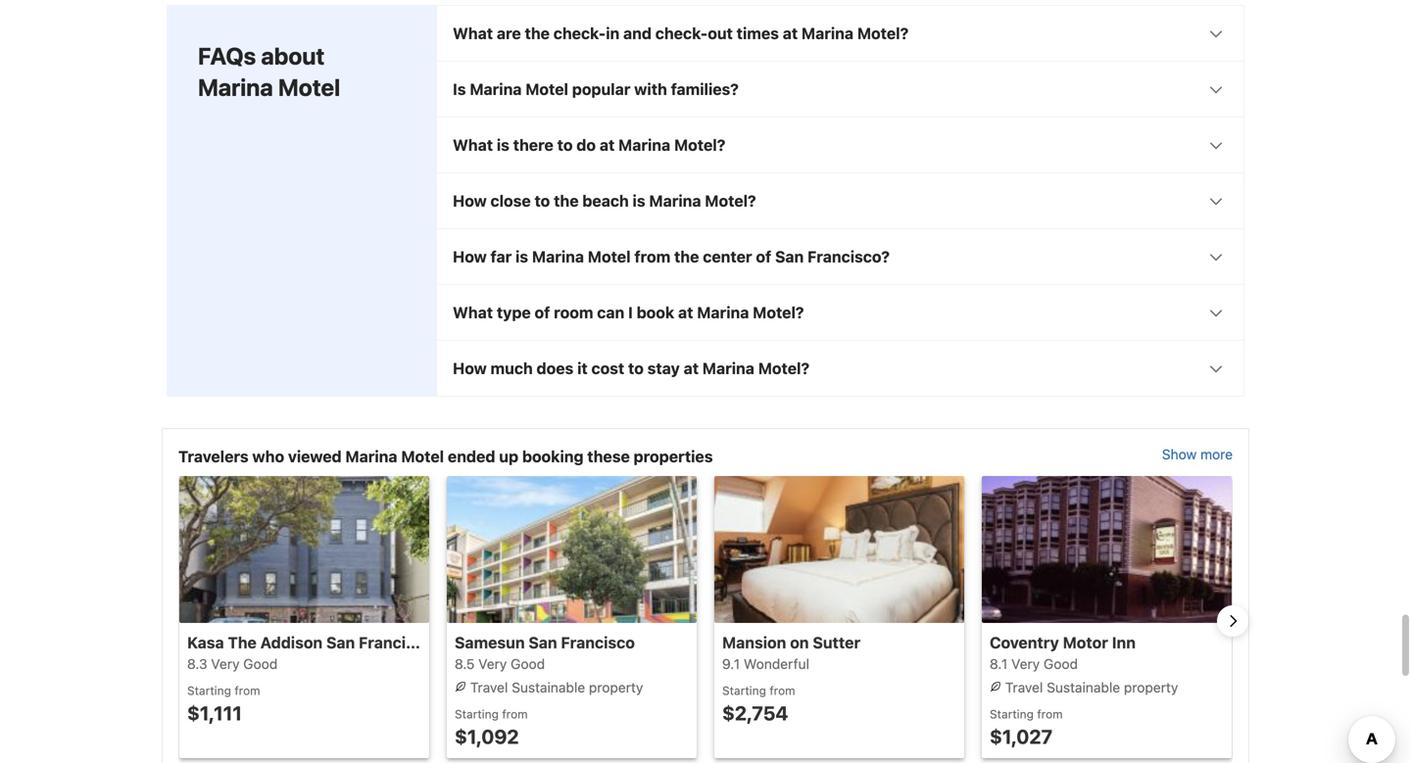 Task type: vqa. For each thing, say whether or not it's contained in the screenshot.
(BR)
no



Task type: describe. For each thing, give the bounding box(es) containing it.
faqs about marina motel
[[198, 42, 340, 101]]

marina right viewed
[[345, 447, 397, 466]]

travel for $1,092
[[470, 679, 508, 696]]

of inside dropdown button
[[535, 303, 550, 322]]

what for what type of room can i book at marina motel?
[[453, 303, 493, 322]]

starting from $1,092
[[455, 707, 528, 748]]

marina inside faqs about marina motel
[[198, 73, 273, 101]]

region containing $1,111
[[163, 476, 1249, 764]]

what is there to do at marina motel? button
[[437, 117, 1244, 172]]

how for how far is marina motel from the center of san francisco?
[[453, 247, 487, 266]]

motel? up how much does it cost to stay at marina motel? dropdown button
[[753, 303, 804, 322]]

can
[[597, 303, 625, 322]]

motel? down what type of room can i book at marina motel? dropdown button
[[758, 359, 810, 378]]

8.5 very
[[455, 656, 507, 672]]

from for $2,754
[[770, 684, 795, 698]]

samesun
[[455, 633, 525, 652]]

viewed
[[288, 447, 342, 466]]

motel inside dropdown button
[[588, 247, 631, 266]]

up
[[499, 447, 519, 466]]

how close to the beach is marina motel? button
[[437, 173, 1244, 228]]

how much does it cost to stay at marina motel? button
[[437, 341, 1244, 396]]

ended
[[448, 447, 495, 466]]

francisco?
[[808, 247, 890, 266]]

starting from $1,027
[[990, 707, 1063, 748]]

far
[[491, 247, 512, 266]]

with
[[634, 80, 667, 98]]

marina up the how far is marina motel from the center of san francisco?
[[649, 191, 701, 210]]

times
[[737, 24, 779, 42]]

0 horizontal spatial is
[[497, 136, 510, 154]]

what type of room can i book at marina motel?
[[453, 303, 804, 322]]

inn
[[1112, 633, 1136, 652]]

these
[[587, 447, 630, 466]]

on
[[790, 633, 809, 652]]

travelers who viewed marina motel ended up booking these properties
[[178, 447, 713, 466]]

travel sustainable property for $1,027
[[1002, 679, 1178, 696]]

sustainable for $1,092
[[512, 679, 585, 696]]

booking
[[522, 447, 584, 466]]

san inside samesun san francisco 8.5 very good
[[529, 633, 557, 652]]

kasa the addison san francisco 8.3 very good
[[187, 633, 433, 672]]

does
[[537, 359, 574, 378]]

1 vertical spatial to
[[535, 191, 550, 210]]

2 check- from the left
[[656, 24, 708, 42]]

the
[[228, 633, 257, 652]]

faqs
[[198, 42, 256, 69]]

from for $1,111
[[235, 684, 260, 698]]

2 horizontal spatial to
[[628, 359, 644, 378]]

$1,092
[[455, 725, 519, 748]]

good inside kasa the addison san francisco 8.3 very good
[[243, 656, 278, 672]]

is marina motel popular with families?
[[453, 80, 739, 98]]

travel sustainable property for $1,092
[[467, 679, 643, 696]]

motel left ended
[[401, 447, 444, 466]]

starting from $2,754
[[722, 684, 795, 725]]

marina down 'center'
[[697, 303, 749, 322]]

starting from $1,111
[[187, 684, 260, 725]]

9.1 wonderful
[[722, 656, 810, 672]]

starting for $1,027
[[990, 707, 1034, 721]]

in
[[606, 24, 620, 42]]

motel inside dropdown button
[[526, 80, 568, 98]]

2 horizontal spatial is
[[633, 191, 646, 210]]

show
[[1162, 446, 1197, 462]]

starting for $2,754
[[722, 684, 766, 698]]

sustainable for $1,027
[[1047, 679, 1120, 696]]

travelers
[[178, 447, 249, 466]]

francisco inside samesun san francisco 8.5 very good
[[561, 633, 635, 652]]

$2,754
[[722, 702, 788, 725]]

how much does it cost to stay at marina motel?
[[453, 359, 810, 378]]

how far is marina motel from the center of san francisco? button
[[437, 229, 1244, 284]]

accordion control element
[[436, 5, 1245, 397]]

motel inside faqs about marina motel
[[278, 73, 340, 101]]

the inside dropdown button
[[674, 247, 699, 266]]

mansion on sutter 9.1 wonderful
[[722, 633, 861, 672]]

$1,027
[[990, 725, 1053, 748]]

of inside dropdown button
[[756, 247, 772, 266]]

and
[[623, 24, 652, 42]]

it
[[577, 359, 588, 378]]

what type of room can i book at marina motel? button
[[437, 285, 1244, 340]]

samesun san francisco 8.5 very good
[[455, 633, 635, 672]]



Task type: locate. For each thing, give the bounding box(es) containing it.
from inside starting from $2,754
[[770, 684, 795, 698]]

from up $1,111
[[235, 684, 260, 698]]

motel? up is marina motel popular with families? dropdown button
[[857, 24, 909, 42]]

san
[[775, 247, 804, 266], [326, 633, 355, 652], [529, 633, 557, 652]]

1 horizontal spatial of
[[756, 247, 772, 266]]

marina up is marina motel popular with families? dropdown button
[[802, 24, 854, 42]]

to left stay
[[628, 359, 644, 378]]

from down 9.1 wonderful at the bottom of the page
[[770, 684, 795, 698]]

1 horizontal spatial property
[[1124, 679, 1178, 696]]

about
[[261, 42, 325, 69]]

starting up $1,111
[[187, 684, 231, 698]]

2 vertical spatial to
[[628, 359, 644, 378]]

what inside what are the check-in and check-out times at marina motel? dropdown button
[[453, 24, 493, 42]]

2 vertical spatial is
[[516, 247, 528, 266]]

0 horizontal spatial check-
[[554, 24, 606, 42]]

motel left popular
[[526, 80, 568, 98]]

starting inside 'starting from $1,111'
[[187, 684, 231, 698]]

property for $1,092
[[589, 679, 643, 696]]

what are the check-in and check-out times at marina motel?
[[453, 24, 909, 42]]

how left close
[[453, 191, 487, 210]]

at right do at the left of page
[[600, 136, 615, 154]]

motel
[[278, 73, 340, 101], [526, 80, 568, 98], [588, 247, 631, 266], [401, 447, 444, 466]]

1 horizontal spatial francisco
[[561, 633, 635, 652]]

travel for $1,027
[[1005, 679, 1043, 696]]

what are the check-in and check-out times at marina motel? button
[[437, 6, 1244, 61]]

what left are
[[453, 24, 493, 42]]

from inside 'starting from $1,111'
[[235, 684, 260, 698]]

check- right and
[[656, 24, 708, 42]]

marina right stay
[[703, 359, 755, 378]]

1 travel from the left
[[470, 679, 508, 696]]

2 vertical spatial the
[[674, 247, 699, 266]]

0 horizontal spatial san
[[326, 633, 355, 652]]

starting up $2,754
[[722, 684, 766, 698]]

marina down the faqs
[[198, 73, 273, 101]]

starting inside starting from $1,027
[[990, 707, 1034, 721]]

check-
[[554, 24, 606, 42], [656, 24, 708, 42]]

0 vertical spatial to
[[557, 136, 573, 154]]

0 vertical spatial the
[[525, 24, 550, 42]]

to
[[557, 136, 573, 154], [535, 191, 550, 210], [628, 359, 644, 378]]

good down motor
[[1044, 656, 1078, 672]]

out
[[708, 24, 733, 42]]

much
[[491, 359, 533, 378]]

1 vertical spatial how
[[453, 247, 487, 266]]

starting
[[187, 684, 231, 698], [722, 684, 766, 698], [455, 707, 499, 721], [990, 707, 1034, 721]]

1 vertical spatial is
[[633, 191, 646, 210]]

starting inside starting from $2,754
[[722, 684, 766, 698]]

0 vertical spatial how
[[453, 191, 487, 210]]

0 horizontal spatial of
[[535, 303, 550, 322]]

show more link
[[1162, 445, 1233, 468]]

1 how from the top
[[453, 191, 487, 210]]

starting for $1,092
[[455, 707, 499, 721]]

what left type
[[453, 303, 493, 322]]

8.1 very
[[990, 656, 1040, 672]]

to left do at the left of page
[[557, 136, 573, 154]]

travel sustainable property down coventry motor inn 8.1 very good
[[1002, 679, 1178, 696]]

cost
[[592, 359, 625, 378]]

2 francisco from the left
[[561, 633, 635, 652]]

travel down 8.5 very
[[470, 679, 508, 696]]

2 what from the top
[[453, 136, 493, 154]]

how for how close to the beach is marina motel?
[[453, 191, 487, 210]]

stay
[[648, 359, 680, 378]]

from up the $1,027
[[1037, 707, 1063, 721]]

2 travel sustainable property from the left
[[1002, 679, 1178, 696]]

who
[[252, 447, 284, 466]]

is
[[497, 136, 510, 154], [633, 191, 646, 210], [516, 247, 528, 266]]

motel? up 'center'
[[705, 191, 756, 210]]

property down samesun san francisco 8.5 very good at the bottom of the page
[[589, 679, 643, 696]]

1 francisco from the left
[[359, 633, 433, 652]]

1 good from the left
[[243, 656, 278, 672]]

1 property from the left
[[589, 679, 643, 696]]

starting for $1,111
[[187, 684, 231, 698]]

marina
[[802, 24, 854, 42], [198, 73, 273, 101], [470, 80, 522, 98], [619, 136, 671, 154], [649, 191, 701, 210], [532, 247, 584, 266], [697, 303, 749, 322], [703, 359, 755, 378], [345, 447, 397, 466]]

1 horizontal spatial to
[[557, 136, 573, 154]]

good down the
[[243, 656, 278, 672]]

2 vertical spatial what
[[453, 303, 493, 322]]

sutter
[[813, 633, 861, 652]]

travel down 8.1 very
[[1005, 679, 1043, 696]]

marina right far
[[532, 247, 584, 266]]

8.3 very
[[187, 656, 240, 672]]

from for $1,092
[[502, 707, 528, 721]]

starting inside starting from $1,092
[[455, 707, 499, 721]]

sustainable down samesun san francisco 8.5 very good at the bottom of the page
[[512, 679, 585, 696]]

motel?
[[857, 24, 909, 42], [674, 136, 726, 154], [705, 191, 756, 210], [753, 303, 804, 322], [758, 359, 810, 378]]

francisco
[[359, 633, 433, 652], [561, 633, 635, 652]]

motel up can at the top left of page
[[588, 247, 631, 266]]

what for what is there to do at marina motel?
[[453, 136, 493, 154]]

2 travel from the left
[[1005, 679, 1043, 696]]

the
[[525, 24, 550, 42], [554, 191, 579, 210], [674, 247, 699, 266]]

i
[[628, 303, 633, 322]]

the left beach
[[554, 191, 579, 210]]

is right beach
[[633, 191, 646, 210]]

travel
[[470, 679, 508, 696], [1005, 679, 1043, 696]]

region
[[163, 476, 1249, 764]]

2 property from the left
[[1124, 679, 1178, 696]]

3 what from the top
[[453, 303, 493, 322]]

san inside kasa the addison san francisco 8.3 very good
[[326, 633, 355, 652]]

1 sustainable from the left
[[512, 679, 585, 696]]

how
[[453, 191, 487, 210], [453, 247, 487, 266], [453, 359, 487, 378]]

center
[[703, 247, 752, 266]]

beach
[[583, 191, 629, 210]]

the left 'center'
[[674, 247, 699, 266]]

how left much
[[453, 359, 487, 378]]

how inside dropdown button
[[453, 247, 487, 266]]

1 vertical spatial of
[[535, 303, 550, 322]]

0 vertical spatial is
[[497, 136, 510, 154]]

families?
[[671, 80, 739, 98]]

good inside coventry motor inn 8.1 very good
[[1044, 656, 1078, 672]]

starting up the $1,027
[[990, 707, 1034, 721]]

travel sustainable property down samesun san francisco 8.5 very good at the bottom of the page
[[467, 679, 643, 696]]

0 horizontal spatial travel
[[470, 679, 508, 696]]

is marina motel popular with families? button
[[437, 62, 1244, 116]]

0 vertical spatial what
[[453, 24, 493, 42]]

coventry motor inn 8.1 very good
[[990, 633, 1136, 672]]

of
[[756, 247, 772, 266], [535, 303, 550, 322]]

1 horizontal spatial good
[[511, 656, 545, 672]]

sustainable
[[512, 679, 585, 696], [1047, 679, 1120, 696]]

marina inside dropdown button
[[470, 80, 522, 98]]

motel down about
[[278, 73, 340, 101]]

0 horizontal spatial to
[[535, 191, 550, 210]]

what for what are the check-in and check-out times at marina motel?
[[453, 24, 493, 42]]

0 horizontal spatial francisco
[[359, 633, 433, 652]]

from up $1,092
[[502, 707, 528, 721]]

1 horizontal spatial travel sustainable property
[[1002, 679, 1178, 696]]

good for $1,092
[[511, 656, 545, 672]]

sustainable down coventry motor inn 8.1 very good
[[1047, 679, 1120, 696]]

from inside starting from $1,092
[[502, 707, 528, 721]]

at right stay
[[684, 359, 699, 378]]

is left the there
[[497, 136, 510, 154]]

1 horizontal spatial check-
[[656, 24, 708, 42]]

1 vertical spatial the
[[554, 191, 579, 210]]

0 vertical spatial of
[[756, 247, 772, 266]]

0 horizontal spatial the
[[525, 24, 550, 42]]

at right the book
[[678, 303, 693, 322]]

from up the book
[[634, 247, 671, 266]]

how left far
[[453, 247, 487, 266]]

is inside dropdown button
[[516, 247, 528, 266]]

3 how from the top
[[453, 359, 487, 378]]

close
[[491, 191, 531, 210]]

there
[[513, 136, 554, 154]]

what inside what is there to do at marina motel? dropdown button
[[453, 136, 493, 154]]

at right times
[[783, 24, 798, 42]]

motor
[[1063, 633, 1108, 652]]

2 sustainable from the left
[[1047, 679, 1120, 696]]

room
[[554, 303, 593, 322]]

addison
[[260, 633, 323, 652]]

are
[[497, 24, 521, 42]]

kasa
[[187, 633, 224, 652]]

properties
[[634, 447, 713, 466]]

how far is marina motel from the center of san francisco?
[[453, 247, 890, 266]]

what is there to do at marina motel?
[[453, 136, 726, 154]]

1 travel sustainable property from the left
[[467, 679, 643, 696]]

starting up $1,092
[[455, 707, 499, 721]]

good for $1,027
[[1044, 656, 1078, 672]]

2 vertical spatial how
[[453, 359, 487, 378]]

san right samesun
[[529, 633, 557, 652]]

property for $1,027
[[1124, 679, 1178, 696]]

0 horizontal spatial sustainable
[[512, 679, 585, 696]]

type
[[497, 303, 531, 322]]

what inside what type of room can i book at marina motel? dropdown button
[[453, 303, 493, 322]]

coventry
[[990, 633, 1059, 652]]

from inside starting from $1,027
[[1037, 707, 1063, 721]]

is
[[453, 80, 466, 98]]

check- left and
[[554, 24, 606, 42]]

is right far
[[516, 247, 528, 266]]

how close to the beach is marina motel?
[[453, 191, 756, 210]]

of right 'center'
[[756, 247, 772, 266]]

0 horizontal spatial travel sustainable property
[[467, 679, 643, 696]]

more
[[1201, 446, 1233, 462]]

good
[[243, 656, 278, 672], [511, 656, 545, 672], [1044, 656, 1078, 672]]

popular
[[572, 80, 631, 98]]

1 horizontal spatial san
[[529, 633, 557, 652]]

2 horizontal spatial san
[[775, 247, 804, 266]]

san right addison
[[326, 633, 355, 652]]

marina down with
[[619, 136, 671, 154]]

0 horizontal spatial good
[[243, 656, 278, 672]]

what down is
[[453, 136, 493, 154]]

motel? down families?
[[674, 136, 726, 154]]

marina inside dropdown button
[[532, 247, 584, 266]]

from
[[634, 247, 671, 266], [235, 684, 260, 698], [770, 684, 795, 698], [502, 707, 528, 721], [1037, 707, 1063, 721]]

from inside dropdown button
[[634, 247, 671, 266]]

good inside samesun san francisco 8.5 very good
[[511, 656, 545, 672]]

1 what from the top
[[453, 24, 493, 42]]

1 horizontal spatial travel
[[1005, 679, 1043, 696]]

do
[[577, 136, 596, 154]]

san left francisco?
[[775, 247, 804, 266]]

of right type
[[535, 303, 550, 322]]

$1,111
[[187, 702, 242, 725]]

mansion
[[722, 633, 786, 652]]

2 horizontal spatial good
[[1044, 656, 1078, 672]]

to right close
[[535, 191, 550, 210]]

francisco inside kasa the addison san francisco 8.3 very good
[[359, 633, 433, 652]]

from for $1,027
[[1037, 707, 1063, 721]]

marina right is
[[470, 80, 522, 98]]

2 how from the top
[[453, 247, 487, 266]]

property down the inn
[[1124, 679, 1178, 696]]

how for how much does it cost to stay at marina motel?
[[453, 359, 487, 378]]

at
[[783, 24, 798, 42], [600, 136, 615, 154], [678, 303, 693, 322], [684, 359, 699, 378]]

what
[[453, 24, 493, 42], [453, 136, 493, 154], [453, 303, 493, 322]]

2 good from the left
[[511, 656, 545, 672]]

0 horizontal spatial property
[[589, 679, 643, 696]]

san inside how far is marina motel from the center of san francisco? dropdown button
[[775, 247, 804, 266]]

the right are
[[525, 24, 550, 42]]

3 good from the left
[[1044, 656, 1078, 672]]

2 horizontal spatial the
[[674, 247, 699, 266]]

good down samesun
[[511, 656, 545, 672]]

1 check- from the left
[[554, 24, 606, 42]]

1 vertical spatial what
[[453, 136, 493, 154]]

1 horizontal spatial the
[[554, 191, 579, 210]]

1 horizontal spatial sustainable
[[1047, 679, 1120, 696]]

travel sustainable property
[[467, 679, 643, 696], [1002, 679, 1178, 696]]

show more
[[1162, 446, 1233, 462]]

1 horizontal spatial is
[[516, 247, 528, 266]]

book
[[637, 303, 675, 322]]



